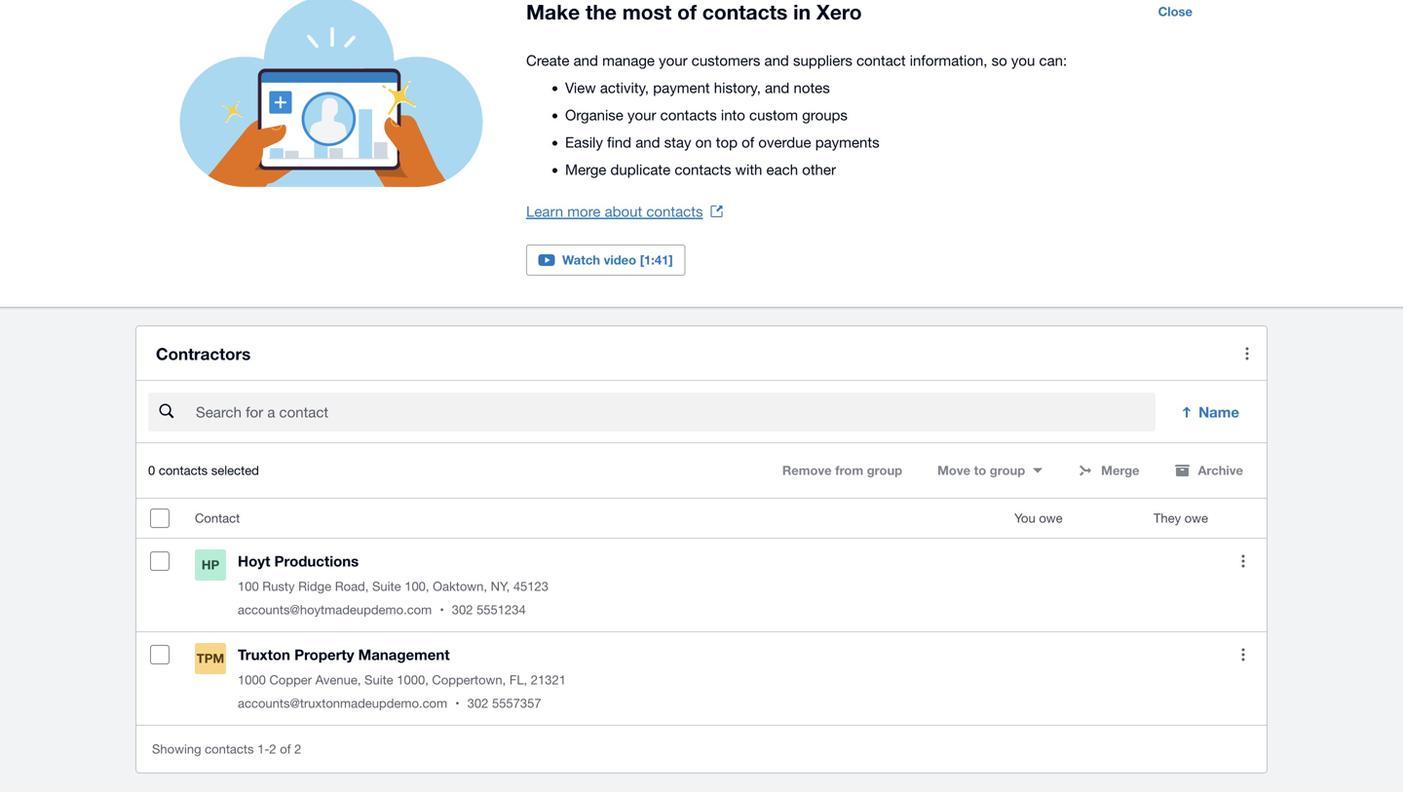 Task type: vqa. For each thing, say whether or not it's contained in the screenshot.
Payment
yes



Task type: locate. For each thing, give the bounding box(es) containing it.
of right 1-
[[280, 742, 291, 757]]

contact list table element
[[136, 499, 1267, 725]]

groups
[[802, 106, 848, 123]]

rusty
[[262, 579, 295, 594]]

ny,
[[491, 579, 510, 594]]

owe for you owe
[[1039, 511, 1063, 526]]

actions menu image
[[1228, 334, 1267, 373]]

payments
[[816, 134, 880, 151]]

avenue,
[[316, 673, 361, 688]]

coppertown,
[[432, 673, 506, 688]]

suite inside the hoyt productions 100 rusty ridge road, suite 100, oaktown, ny, 45123 accounts@hoytmadeupdemo.com • 302 5551234
[[372, 579, 401, 594]]

45123
[[513, 579, 549, 594]]

hoyt
[[238, 553, 270, 570]]

group for remove from group
[[867, 463, 903, 478]]

with
[[735, 161, 763, 178]]

2 group from the left
[[990, 463, 1026, 478]]

more row options image for truxton property management
[[1224, 636, 1263, 675]]

1 vertical spatial more row options image
[[1224, 636, 1263, 675]]

of
[[742, 134, 755, 151], [280, 742, 291, 757]]

302 for truxton property management
[[468, 696, 489, 711]]

you owe
[[1015, 511, 1063, 526]]

top
[[716, 134, 738, 151]]

suite inside 'truxton property management 1000 copper avenue, suite 1000, coppertown, fl, 21321 accounts@truxtonmadeupdemo.com • 302 5557357'
[[365, 673, 393, 688]]

Search for a contact field
[[194, 394, 1156, 431]]

1 horizontal spatial group
[[990, 463, 1026, 478]]

contacts
[[660, 106, 717, 123], [675, 161, 731, 178], [647, 203, 703, 220], [159, 463, 208, 478], [205, 742, 254, 757]]

302
[[452, 603, 473, 618], [468, 696, 489, 711]]

merge down easily
[[565, 161, 607, 178]]

2 more row options image from the top
[[1224, 636, 1263, 675]]

archive button
[[1163, 455, 1255, 487]]

owe right they
[[1185, 511, 1209, 526]]

merge
[[565, 161, 607, 178], [1102, 463, 1140, 478]]

they owe
[[1154, 511, 1209, 526]]

history,
[[714, 79, 761, 96]]

1 horizontal spatial owe
[[1185, 511, 1209, 526]]

notes
[[794, 79, 830, 96]]

1 vertical spatial 302
[[468, 696, 489, 711]]

• for truxton property management
[[455, 696, 460, 711]]

customers
[[692, 52, 761, 69]]

productions
[[274, 553, 359, 570]]

your up payment on the top of page
[[659, 52, 688, 69]]

and left the suppliers at the top of page
[[765, 52, 789, 69]]

showing contacts 1-2 of 2
[[152, 742, 302, 757]]

•
[[440, 603, 444, 618], [455, 696, 460, 711]]

find
[[607, 134, 632, 151]]

showing
[[152, 742, 201, 757]]

0 horizontal spatial merge
[[565, 161, 607, 178]]

1 vertical spatial of
[[280, 742, 291, 757]]

your
[[659, 52, 688, 69], [628, 106, 656, 123]]

suite
[[372, 579, 401, 594], [365, 673, 393, 688]]

learn more about contacts
[[526, 203, 703, 220]]

group right to
[[990, 463, 1026, 478]]

1 vertical spatial your
[[628, 106, 656, 123]]

0 vertical spatial suite
[[372, 579, 401, 594]]

1 vertical spatial suite
[[365, 673, 393, 688]]

2 down "copper"
[[269, 742, 276, 757]]

0 vertical spatial of
[[742, 134, 755, 151]]

contacts right the 0
[[159, 463, 208, 478]]

suppliers
[[793, 52, 853, 69]]

merge left archive 'button'
[[1102, 463, 1140, 478]]

merge duplicate contacts with each other
[[565, 161, 836, 178]]

more row options image
[[1224, 542, 1263, 581], [1224, 636, 1263, 675]]

overdue
[[759, 134, 811, 151]]

more row options image for hoyt productions
[[1224, 542, 1263, 581]]

• down coppertown, at the bottom of page
[[455, 696, 460, 711]]

302 inside the hoyt productions 100 rusty ridge road, suite 100, oaktown, ny, 45123 accounts@hoytmadeupdemo.com • 302 5551234
[[452, 603, 473, 618]]

302 inside 'truxton property management 1000 copper avenue, suite 1000, coppertown, fl, 21321 accounts@truxtonmadeupdemo.com • 302 5557357'
[[468, 696, 489, 711]]

name
[[1199, 404, 1240, 421]]

owe for they owe
[[1185, 511, 1209, 526]]

1 horizontal spatial of
[[742, 134, 755, 151]]

suite left 100,
[[372, 579, 401, 594]]

• inside 'truxton property management 1000 copper avenue, suite 1000, coppertown, fl, 21321 accounts@truxtonmadeupdemo.com • 302 5557357'
[[455, 696, 460, 711]]

and up view
[[574, 52, 598, 69]]

and
[[574, 52, 598, 69], [765, 52, 789, 69], [765, 79, 790, 96], [636, 134, 660, 151]]

0 vertical spatial •
[[440, 603, 444, 618]]

payment
[[653, 79, 710, 96]]

1 more row options image from the top
[[1224, 542, 1263, 581]]

0 contacts selected
[[148, 463, 259, 478]]

5551234
[[477, 603, 526, 618]]

• for hoyt productions
[[440, 603, 444, 618]]

1 horizontal spatial merge
[[1102, 463, 1140, 478]]

2 right 1-
[[294, 742, 302, 757]]

contacts down on
[[675, 161, 731, 178]]

group inside button
[[867, 463, 903, 478]]

0 vertical spatial 302
[[452, 603, 473, 618]]

group inside popup button
[[990, 463, 1026, 478]]

property
[[294, 646, 354, 664]]

0 vertical spatial more row options image
[[1224, 542, 1263, 581]]

0 horizontal spatial 2
[[269, 742, 276, 757]]

owe
[[1039, 511, 1063, 526], [1185, 511, 1209, 526]]

0 horizontal spatial of
[[280, 742, 291, 757]]

0 horizontal spatial owe
[[1039, 511, 1063, 526]]

100
[[238, 579, 259, 594]]

0 horizontal spatial •
[[440, 603, 444, 618]]

merge button
[[1066, 455, 1152, 487]]

1 horizontal spatial your
[[659, 52, 688, 69]]

merge inside button
[[1102, 463, 1140, 478]]

to
[[974, 463, 987, 478]]

custom
[[750, 106, 798, 123]]

of right top
[[742, 134, 755, 151]]

302 down oaktown,
[[452, 603, 473, 618]]

view activity, payment history, and notes
[[565, 79, 830, 96]]

1 vertical spatial •
[[455, 696, 460, 711]]

they
[[1154, 511, 1181, 526]]

1-
[[257, 742, 269, 757]]

0 vertical spatial merge
[[565, 161, 607, 178]]

2 owe from the left
[[1185, 511, 1209, 526]]

• inside the hoyt productions 100 rusty ridge road, suite 100, oaktown, ny, 45123 accounts@hoytmadeupdemo.com • 302 5551234
[[440, 603, 444, 618]]

and up duplicate
[[636, 134, 660, 151]]

1 group from the left
[[867, 463, 903, 478]]

learn more about contacts link
[[526, 198, 723, 225]]

into
[[721, 106, 746, 123]]

remove
[[783, 463, 832, 478]]

organise
[[565, 106, 624, 123]]

selected
[[211, 463, 259, 478]]

1 vertical spatial merge
[[1102, 463, 1140, 478]]

merge for merge duplicate contacts with each other
[[565, 161, 607, 178]]

1 horizontal spatial 2
[[294, 742, 302, 757]]

302 down coppertown, at the bottom of page
[[468, 696, 489, 711]]

merge for merge
[[1102, 463, 1140, 478]]

hoyt productions 100 rusty ridge road, suite 100, oaktown, ny, 45123 accounts@hoytmadeupdemo.com • 302 5551234
[[238, 553, 549, 618]]

1 owe from the left
[[1039, 511, 1063, 526]]

1 horizontal spatial •
[[455, 696, 460, 711]]

group right from
[[867, 463, 903, 478]]

group
[[867, 463, 903, 478], [990, 463, 1026, 478]]

suite for productions
[[372, 579, 401, 594]]

0 horizontal spatial group
[[867, 463, 903, 478]]

owe right "you"
[[1039, 511, 1063, 526]]

suite left 1000,
[[365, 673, 393, 688]]

0 vertical spatial your
[[659, 52, 688, 69]]

• down oaktown,
[[440, 603, 444, 618]]

easily
[[565, 134, 603, 151]]

remove from group button
[[771, 455, 914, 487]]

your down activity, on the left of page
[[628, 106, 656, 123]]

move to group
[[938, 463, 1026, 478]]



Task type: describe. For each thing, give the bounding box(es) containing it.
truxton property management 1000 copper avenue, suite 1000, coppertown, fl, 21321 accounts@truxtonmadeupdemo.com • 302 5557357
[[238, 646, 566, 711]]

move to group button
[[926, 455, 1055, 487]]

information,
[[910, 52, 988, 69]]

contact
[[857, 52, 906, 69]]

watch video [1:41] button
[[526, 245, 686, 276]]

close button
[[1147, 0, 1205, 27]]

more
[[567, 203, 601, 220]]

1 2 from the left
[[269, 742, 276, 757]]

other
[[802, 161, 836, 178]]

each
[[767, 161, 798, 178]]

you
[[1012, 52, 1035, 69]]

contractors
[[156, 344, 251, 364]]

5557357
[[492, 696, 541, 711]]

can:
[[1040, 52, 1067, 69]]

accounts@truxtonmadeupdemo.com
[[238, 696, 447, 711]]

stay
[[664, 134, 691, 151]]

view
[[565, 79, 596, 96]]

2 2 from the left
[[294, 742, 302, 757]]

contact
[[195, 511, 240, 526]]

group for move to group
[[990, 463, 1026, 478]]

hp
[[202, 558, 219, 573]]

contacts down merge duplicate contacts with each other
[[647, 203, 703, 220]]

learn
[[526, 203, 563, 220]]

duplicate
[[611, 161, 671, 178]]

move
[[938, 463, 971, 478]]

management
[[358, 646, 450, 664]]

name button
[[1168, 393, 1255, 432]]

21321
[[531, 673, 566, 688]]

remove from group
[[783, 463, 903, 478]]

accounts@hoytmadeupdemo.com
[[238, 603, 432, 618]]

1000,
[[397, 673, 429, 688]]

so
[[992, 52, 1008, 69]]

activity,
[[600, 79, 649, 96]]

302 for hoyt productions
[[452, 603, 473, 618]]

fl,
[[510, 673, 527, 688]]

[1:41]
[[640, 252, 673, 268]]

0 horizontal spatial your
[[628, 106, 656, 123]]

create and manage your customers and suppliers contact information, so you can:
[[526, 52, 1067, 69]]

from
[[836, 463, 864, 478]]

watch video [1:41]
[[562, 252, 673, 268]]

create
[[526, 52, 570, 69]]

archive
[[1198, 463, 1244, 478]]

0
[[148, 463, 155, 478]]

on
[[696, 134, 712, 151]]

watch
[[562, 252, 600, 268]]

copper
[[270, 673, 312, 688]]

and up custom
[[765, 79, 790, 96]]

tpm
[[197, 651, 224, 666]]

you
[[1015, 511, 1036, 526]]

organise your contacts into custom groups
[[565, 106, 848, 123]]

about
[[605, 203, 643, 220]]

close
[[1159, 4, 1193, 19]]

easily find and stay on top of overdue payments
[[565, 134, 880, 151]]

oaktown,
[[433, 579, 487, 594]]

suite for property
[[365, 673, 393, 688]]

contacts left 1-
[[205, 742, 254, 757]]

1000
[[238, 673, 266, 688]]

truxton
[[238, 646, 290, 664]]

ridge
[[298, 579, 331, 594]]

road,
[[335, 579, 369, 594]]

manage
[[602, 52, 655, 69]]

video
[[604, 252, 637, 268]]

contacts down payment on the top of page
[[660, 106, 717, 123]]

100,
[[405, 579, 429, 594]]



